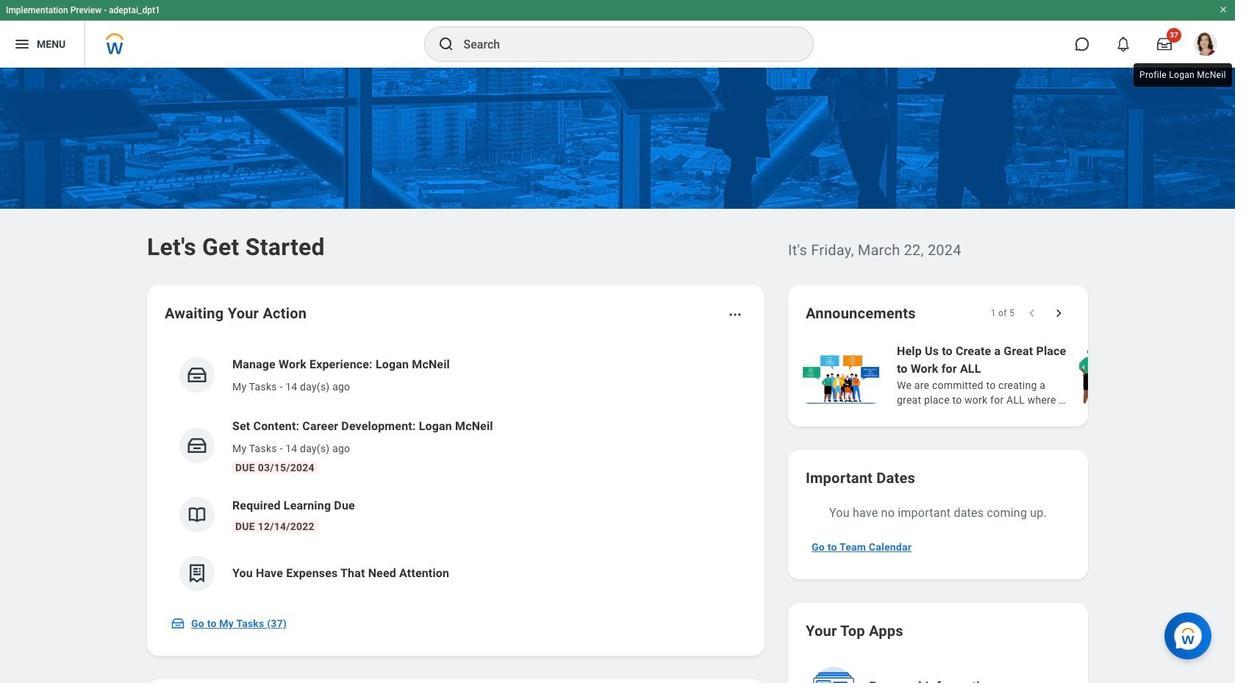 Task type: locate. For each thing, give the bounding box(es) containing it.
close environment banner image
[[1219, 5, 1228, 14]]

chevron right small image
[[1052, 306, 1066, 321]]

banner
[[0, 0, 1235, 68]]

inbox image
[[186, 364, 208, 386], [186, 435, 208, 457]]

1 horizontal spatial list
[[800, 341, 1235, 409]]

main content
[[0, 68, 1235, 683]]

inbox large image
[[1157, 37, 1172, 51]]

book open image
[[186, 504, 208, 526]]

0 vertical spatial inbox image
[[186, 364, 208, 386]]

justify image
[[13, 35, 31, 53]]

inbox image
[[171, 616, 185, 631]]

1 inbox image from the top
[[186, 364, 208, 386]]

related actions image
[[728, 307, 743, 322]]

2 inbox image from the top
[[186, 435, 208, 457]]

tooltip
[[1131, 60, 1235, 90]]

1 vertical spatial inbox image
[[186, 435, 208, 457]]

list
[[800, 341, 1235, 409], [165, 344, 747, 603]]

status
[[991, 307, 1015, 319]]

profile logan mcneil image
[[1194, 32, 1218, 59]]



Task type: describe. For each thing, give the bounding box(es) containing it.
search image
[[437, 35, 455, 53]]

0 horizontal spatial list
[[165, 344, 747, 603]]

notifications large image
[[1116, 37, 1131, 51]]

Search Workday  search field
[[464, 28, 783, 60]]

dashboard expenses image
[[186, 563, 208, 585]]

chevron left small image
[[1025, 306, 1040, 321]]



Task type: vqa. For each thing, say whether or not it's contained in the screenshot.
status
yes



